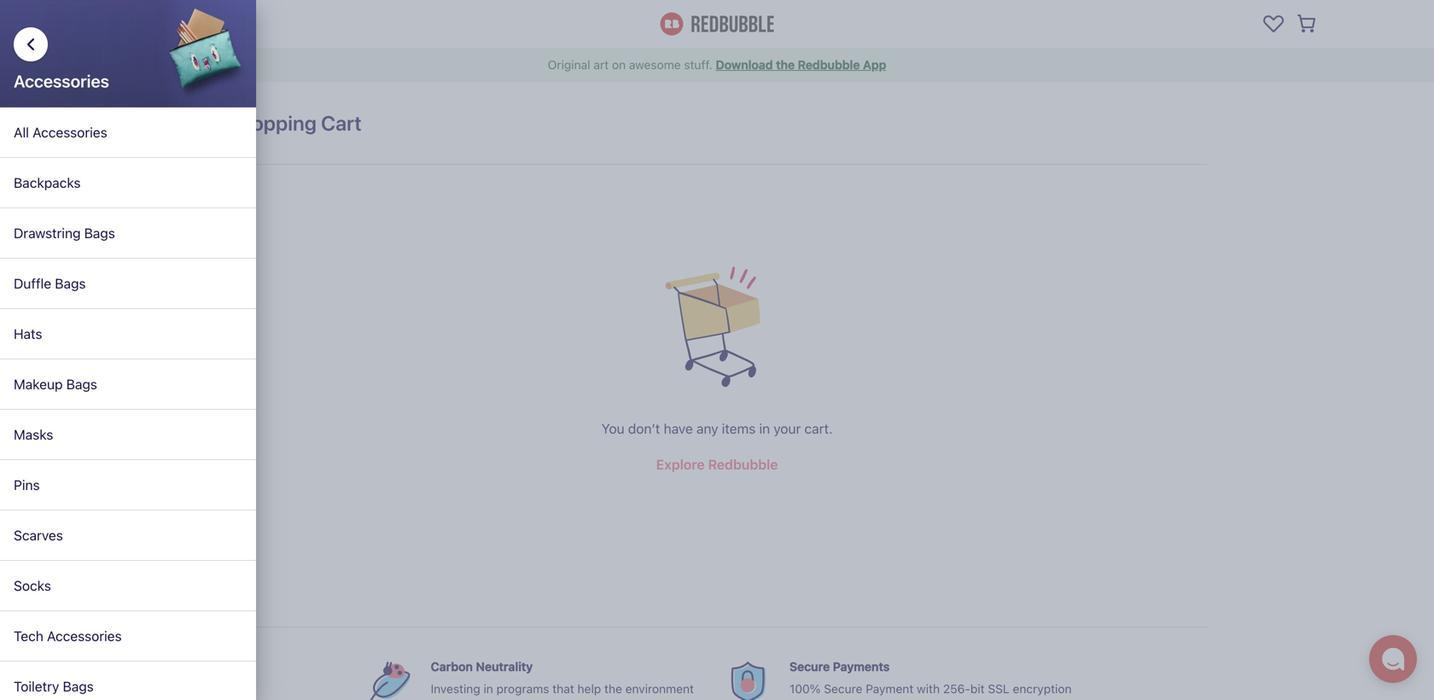 Task type: vqa. For each thing, say whether or not it's contained in the screenshot.
"Explore Redbubble"
yes



Task type: describe. For each thing, give the bounding box(es) containing it.
have
[[664, 421, 693, 437]]

hats link
[[0, 309, 256, 359]]

accessories for all
[[33, 124, 107, 140]]

all
[[14, 124, 29, 140]]

app
[[863, 58, 887, 72]]

secure payments image
[[728, 662, 769, 700]]

100%
[[790, 682, 821, 696]]

you
[[602, 421, 625, 437]]

bags for duffle bags
[[55, 275, 86, 292]]

scarves link
[[0, 511, 256, 561]]

encryption
[[1013, 682, 1072, 696]]

pins
[[14, 477, 40, 493]]

cart
[[321, 111, 362, 135]]

art
[[594, 58, 609, 72]]

masks
[[14, 427, 53, 443]]

duffle bags
[[14, 275, 86, 292]]

environment
[[626, 682, 694, 696]]

carbon neutrality element
[[363, 655, 694, 700]]

all accessories
[[14, 124, 107, 140]]

your
[[774, 421, 801, 437]]

items
[[722, 421, 756, 437]]

all accessories link
[[0, 108, 256, 158]]

trust signals element
[[227, 641, 1207, 700]]

on
[[612, 58, 626, 72]]

neutrality
[[476, 660, 533, 674]]

you don't have any items in your cart.
[[602, 421, 833, 437]]

0 vertical spatial in
[[759, 421, 770, 437]]

ssl
[[988, 682, 1010, 696]]

stuff.
[[684, 58, 713, 72]]

download the redbubble app link
[[716, 58, 887, 72]]

redbubble logo image
[[661, 12, 774, 35]]

tech
[[14, 628, 43, 644]]

backpacks link
[[0, 158, 256, 208]]

secure payments element
[[722, 655, 1072, 700]]

makeup
[[14, 376, 63, 392]]

original art on awesome stuff. download the redbubble app
[[548, 58, 887, 72]]

backpacks
[[14, 175, 81, 191]]

explore redbubble link
[[656, 453, 778, 476]]

makeup bags
[[14, 376, 97, 392]]

original
[[548, 58, 591, 72]]

toiletry
[[14, 678, 59, 695]]

drawstring bags
[[14, 225, 115, 241]]

the inside the 'carbon neutrality investing in programs that help the environment'
[[605, 682, 622, 696]]

explore
[[656, 456, 705, 473]]

toiletry bags
[[14, 678, 94, 695]]

0 vertical spatial accessories
[[14, 71, 109, 91]]

in inside the 'carbon neutrality investing in programs that help the environment'
[[484, 682, 493, 696]]



Task type: locate. For each thing, give the bounding box(es) containing it.
products dialog
[[0, 0, 1435, 700]]

bags
[[84, 225, 115, 241], [55, 275, 86, 292], [66, 376, 97, 392], [63, 678, 94, 695]]

toiletry bags link
[[0, 662, 256, 700]]

1 horizontal spatial redbubble
[[798, 58, 860, 72]]

carbon neutrality image
[[369, 662, 410, 700]]

shopping
[[227, 111, 317, 135]]

with
[[917, 682, 940, 696]]

accessories right all
[[33, 124, 107, 140]]

carbon neutrality investing in programs that help the environment
[[431, 660, 694, 696]]

1 vertical spatial the
[[605, 682, 622, 696]]

open chat image
[[1382, 647, 1406, 671]]

0 horizontal spatial the
[[605, 682, 622, 696]]

makeup bags link
[[0, 359, 256, 410]]

masks link
[[0, 410, 256, 460]]

secure down payments
[[824, 682, 863, 696]]

bags inside "link"
[[63, 678, 94, 695]]

bags for drawstring bags
[[84, 225, 115, 241]]

accessories inside 'tech accessories' link
[[47, 628, 122, 644]]

in
[[759, 421, 770, 437], [484, 682, 493, 696]]

accessories right tech
[[47, 628, 122, 644]]

redbubble left app
[[798, 58, 860, 72]]

awesome
[[629, 58, 681, 72]]

don't
[[628, 421, 660, 437]]

duffle bags link
[[0, 259, 256, 309]]

tech accessories
[[14, 628, 122, 644]]

secure payments 100% secure payment with 256-bit ssl encryption
[[790, 660, 1072, 696]]

bags right drawstring
[[84, 225, 115, 241]]

0 vertical spatial secure
[[790, 660, 830, 674]]

tech accessories link
[[0, 611, 256, 662]]

socks
[[14, 578, 51, 594]]

redbubble down the items
[[708, 456, 778, 473]]

bags for toiletry bags
[[63, 678, 94, 695]]

accessories
[[14, 71, 109, 91], [33, 124, 107, 140], [47, 628, 122, 644]]

0 vertical spatial the
[[776, 58, 795, 72]]

scarves
[[14, 527, 63, 544]]

accessories up the all accessories
[[14, 71, 109, 91]]

1 horizontal spatial the
[[776, 58, 795, 72]]

1 vertical spatial in
[[484, 682, 493, 696]]

that
[[553, 682, 574, 696]]

drawstring
[[14, 225, 81, 241]]

2 vertical spatial accessories
[[47, 628, 122, 644]]

secure up 100%
[[790, 660, 830, 674]]

explore redbubble
[[656, 456, 778, 473]]

pins link
[[0, 460, 256, 511]]

help
[[578, 682, 601, 696]]

accessories for tech
[[47, 628, 122, 644]]

programs
[[497, 682, 549, 696]]

hats
[[14, 326, 42, 342]]

download
[[716, 58, 773, 72]]

0 horizontal spatial in
[[484, 682, 493, 696]]

investing
[[431, 682, 480, 696]]

bags right the makeup
[[66, 376, 97, 392]]

the right help
[[605, 682, 622, 696]]

payment
[[866, 682, 914, 696]]

the
[[776, 58, 795, 72], [605, 682, 622, 696]]

in down neutrality
[[484, 682, 493, 696]]

the right download
[[776, 58, 795, 72]]

1 vertical spatial accessories
[[33, 124, 107, 140]]

duffle
[[14, 275, 51, 292]]

payments
[[833, 660, 890, 674]]

1 vertical spatial secure
[[824, 682, 863, 696]]

bags for makeup bags
[[66, 376, 97, 392]]

in left your
[[759, 421, 770, 437]]

0 vertical spatial redbubble
[[798, 58, 860, 72]]

1 horizontal spatial in
[[759, 421, 770, 437]]

drawstring bags link
[[0, 208, 256, 259]]

0 horizontal spatial redbubble
[[708, 456, 778, 473]]

socks link
[[0, 561, 256, 611]]

bags right the duffle
[[55, 275, 86, 292]]

shopping cart
[[227, 111, 362, 135]]

bags right toiletry
[[63, 678, 94, 695]]

empty cart image
[[658, 253, 777, 404]]

256-
[[943, 682, 971, 696]]

any
[[697, 421, 719, 437]]

accessories inside all accessories link
[[33, 124, 107, 140]]

1 vertical spatial redbubble
[[708, 456, 778, 473]]

redbubble
[[798, 58, 860, 72], [708, 456, 778, 473]]

cart.
[[805, 421, 833, 437]]

carbon
[[431, 660, 473, 674]]

bit
[[971, 682, 985, 696]]

secure
[[790, 660, 830, 674], [824, 682, 863, 696]]



